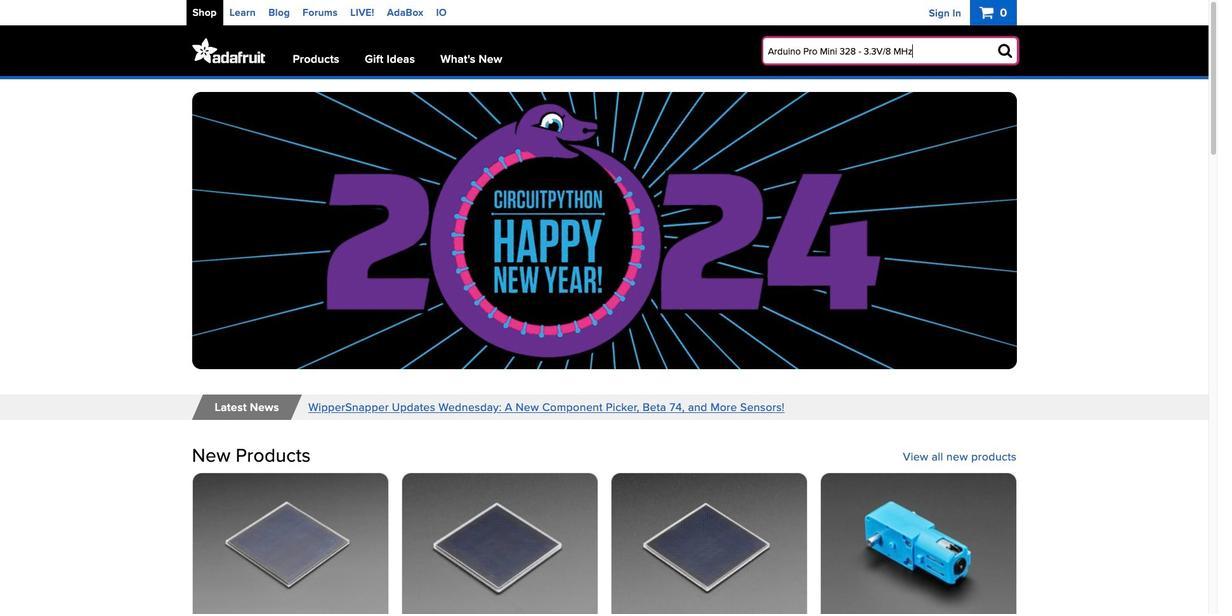Task type: locate. For each thing, give the bounding box(es) containing it.
angle shote of the metal gear 'double sided' motor image
[[821, 474, 1017, 614], [821, 474, 1017, 614]]

circuitpython happy new year 2024. purple text against a background of a blue laser burst. blinka the snake forms the zero in 2024. image
[[192, 92, 1017, 369], [192, 92, 1017, 369]]

adafruit logo image
[[192, 38, 265, 63]]

angled shot of medium-sized black square solar panel. image
[[193, 474, 388, 614], [193, 474, 388, 614]]

None text field
[[763, 38, 1017, 63]]

None search field
[[742, 38, 1017, 63]]

main content
[[0, 79, 1214, 614]]

angled shot of small, square solar panel. image
[[402, 474, 598, 614], [402, 474, 598, 614], [612, 474, 807, 614], [612, 474, 807, 614]]

new products element
[[192, 446, 1017, 614]]



Task type: vqa. For each thing, say whether or not it's contained in the screenshot.
radio on the left of page
no



Task type: describe. For each thing, give the bounding box(es) containing it.
shopping cart image
[[980, 5, 997, 20]]

search image
[[999, 43, 1013, 58]]



